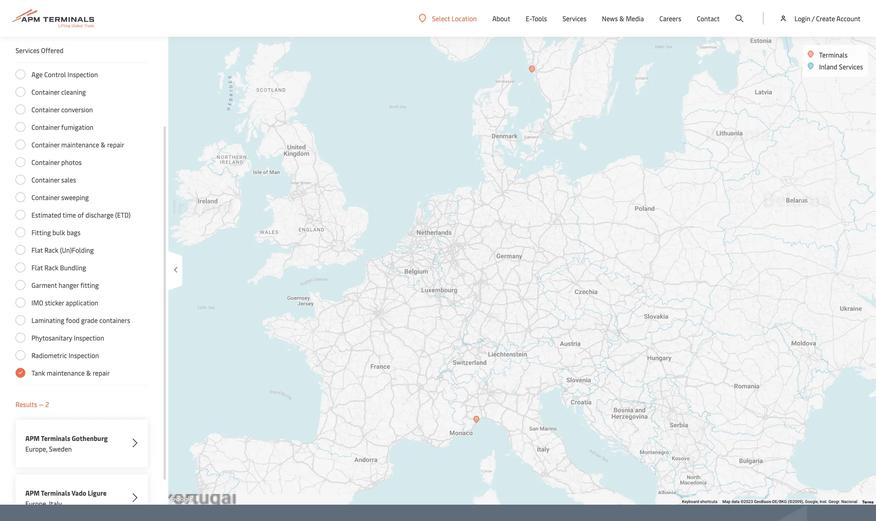 Task type: locate. For each thing, give the bounding box(es) containing it.
container down container photos
[[31, 175, 60, 184]]

services left offered
[[16, 46, 40, 55]]

e-
[[526, 14, 532, 23]]

geogr.
[[829, 500, 841, 505]]

3 container from the top
[[31, 123, 60, 132]]

apm
[[25, 434, 40, 443], [25, 489, 40, 498]]

apm inside apm terminals gothenburg europe, sweden
[[25, 434, 40, 443]]

2 apm from the top
[[25, 489, 40, 498]]

container
[[31, 87, 60, 96], [31, 105, 60, 114], [31, 123, 60, 132], [31, 140, 60, 149], [31, 158, 60, 167], [31, 175, 60, 184], [31, 193, 60, 202]]

maintenance for container
[[61, 140, 99, 149]]

photos
[[61, 158, 82, 167]]

0 horizontal spatial &
[[86, 369, 91, 378]]

0 vertical spatial maintenance
[[61, 140, 99, 149]]

age
[[31, 70, 43, 79]]

estimated
[[31, 211, 61, 220]]

Laminating food grade containers radio
[[16, 316, 25, 325]]

container for container maintenance & repair
[[31, 140, 60, 149]]

Tank maintenance & repair radio
[[16, 368, 25, 378]]

1 vertical spatial rack
[[44, 263, 58, 272]]

container for container sales
[[31, 175, 60, 184]]

flat right flat rack bundling radio
[[31, 263, 43, 272]]

maintenance for tank
[[47, 369, 85, 378]]

container photos
[[31, 158, 82, 167]]

terminals up sweden
[[41, 434, 70, 443]]

sticker
[[45, 298, 64, 307]]

inspection up tank maintenance & repair
[[69, 351, 99, 360]]

&
[[620, 14, 625, 23], [101, 140, 106, 149], [86, 369, 91, 378]]

(©2009),
[[788, 500, 804, 505]]

results
[[16, 400, 37, 409]]

flat
[[31, 246, 43, 255], [31, 263, 43, 272]]

©2023
[[741, 500, 753, 505]]

media
[[626, 14, 644, 23]]

2 europe, from the top
[[25, 500, 47, 509]]

terminals inside apm terminals gothenburg europe, sweden
[[41, 434, 70, 443]]

keyboard shortcuts
[[682, 500, 718, 505]]

inspection for phytosanitary inspection
[[74, 334, 104, 343]]

about
[[493, 14, 511, 23]]

& for tank maintenance & repair
[[86, 369, 91, 378]]

7 container from the top
[[31, 193, 60, 202]]

rack for (un)folding
[[44, 246, 58, 255]]

sweden
[[49, 445, 72, 454]]

hanger
[[59, 281, 79, 290]]

inland
[[820, 62, 838, 71]]

1 flat from the top
[[31, 246, 43, 255]]

0 vertical spatial flat
[[31, 246, 43, 255]]

Container sales radio
[[16, 175, 25, 185]]

1 horizontal spatial services
[[563, 14, 587, 23]]

Container photos radio
[[16, 157, 25, 167]]

container fumigation
[[31, 123, 94, 132]]

terminals up inland at top
[[820, 50, 848, 59]]

de/bkg
[[773, 500, 787, 505]]

IMO sticker application radio
[[16, 298, 25, 308]]

terms link
[[863, 500, 874, 505]]

europe, inside apm terminals gothenburg europe, sweden
[[25, 445, 47, 454]]

0 vertical spatial rack
[[44, 246, 58, 255]]

phytosanitary
[[31, 334, 72, 343]]

of
[[78, 211, 84, 220]]

2 vertical spatial terminals
[[41, 489, 70, 498]]

google image
[[168, 495, 195, 505]]

e-tools button
[[526, 0, 547, 37]]

2 flat from the top
[[31, 263, 43, 272]]

flat right flat rack  (un)folding option
[[31, 246, 43, 255]]

container sweeping
[[31, 193, 89, 202]]

maintenance down 'radiometric inspection'
[[47, 369, 85, 378]]

terminals up italy
[[41, 489, 70, 498]]

container cleaning
[[31, 87, 86, 96]]

0 vertical spatial terminals
[[820, 50, 848, 59]]

inspection up cleaning at top left
[[68, 70, 98, 79]]

4 container from the top
[[31, 140, 60, 149]]

container maintenance & repair
[[31, 140, 124, 149]]

Garment hanger fitting radio
[[16, 280, 25, 290]]

flat for flat rack bundling
[[31, 263, 43, 272]]

account
[[837, 14, 861, 23]]

services offered
[[16, 46, 64, 55]]

Container fumigation radio
[[16, 122, 25, 132]]

1 container from the top
[[31, 87, 60, 96]]

fumigation
[[61, 123, 94, 132]]

1 vertical spatial inspection
[[74, 334, 104, 343]]

0 vertical spatial repair
[[107, 140, 124, 149]]

imo
[[31, 298, 43, 307]]

(etd)
[[115, 211, 131, 220]]

container up container photos
[[31, 140, 60, 149]]

& inside dropdown button
[[620, 14, 625, 23]]

terms
[[863, 500, 874, 505]]

europe, left sweden
[[25, 445, 47, 454]]

1 horizontal spatial &
[[101, 140, 106, 149]]

1 europe, from the top
[[25, 445, 47, 454]]

europe,
[[25, 445, 47, 454], [25, 500, 47, 509]]

apm inside 'apm terminals vado ligure europe, italy'
[[25, 489, 40, 498]]

2 vertical spatial inspection
[[69, 351, 99, 360]]

services
[[563, 14, 587, 23], [16, 46, 40, 55], [839, 62, 863, 71]]

terminals inside 'apm terminals vado ligure europe, italy'
[[41, 489, 70, 498]]

cleaning
[[61, 87, 86, 96]]

radiometric
[[31, 351, 67, 360]]

1 vertical spatial repair
[[93, 369, 110, 378]]

apm terminals vado ligure europe, italy
[[25, 489, 107, 509]]

geobasis-
[[754, 500, 773, 505]]

italy
[[49, 500, 62, 509]]

flat for flat rack  (un)folding
[[31, 246, 43, 255]]

container down container cleaning
[[31, 105, 60, 114]]

0 vertical spatial apm
[[25, 434, 40, 443]]

create
[[817, 14, 835, 23]]

0 vertical spatial services
[[563, 14, 587, 23]]

container for container sweeping
[[31, 193, 60, 202]]

container up estimated
[[31, 193, 60, 202]]

inspection
[[68, 70, 98, 79], [74, 334, 104, 343], [69, 351, 99, 360]]

services right tools
[[563, 14, 587, 23]]

0 horizontal spatial services
[[16, 46, 40, 55]]

rack down fitting bulk bags
[[44, 246, 58, 255]]

Age Control Inspection radio
[[16, 69, 25, 79]]

careers button
[[660, 0, 682, 37]]

2 vertical spatial services
[[839, 62, 863, 71]]

rack up garment at left bottom
[[44, 263, 58, 272]]

—
[[39, 400, 44, 409]]

6 container from the top
[[31, 175, 60, 184]]

container down container conversion on the left top of the page
[[31, 123, 60, 132]]

bundling
[[60, 263, 86, 272]]

0 vertical spatial inspection
[[68, 70, 98, 79]]

2 horizontal spatial &
[[620, 14, 625, 23]]

container sales
[[31, 175, 76, 184]]

repair
[[107, 140, 124, 149], [93, 369, 110, 378]]

container down age
[[31, 87, 60, 96]]

discharge
[[86, 211, 114, 220]]

1 vertical spatial apm
[[25, 489, 40, 498]]

inspection down grade
[[74, 334, 104, 343]]

services right inland at top
[[839, 62, 863, 71]]

1 vertical spatial services
[[16, 46, 40, 55]]

0 vertical spatial &
[[620, 14, 625, 23]]

2 container from the top
[[31, 105, 60, 114]]

1 vertical spatial &
[[101, 140, 106, 149]]

1 vertical spatial flat
[[31, 263, 43, 272]]

1 vertical spatial terminals
[[41, 434, 70, 443]]

Phytosanitary Inspection radio
[[16, 333, 25, 343]]

1 vertical spatial europe,
[[25, 500, 47, 509]]

container for container cleaning
[[31, 87, 60, 96]]

container up container sales
[[31, 158, 60, 167]]

news & media
[[602, 14, 644, 23]]

2 rack from the top
[[44, 263, 58, 272]]

services for services
[[563, 14, 587, 23]]

1 rack from the top
[[44, 246, 58, 255]]

rack
[[44, 246, 58, 255], [44, 263, 58, 272]]

5 container from the top
[[31, 158, 60, 167]]

0 vertical spatial europe,
[[25, 445, 47, 454]]

1 vertical spatial maintenance
[[47, 369, 85, 378]]

container conversion
[[31, 105, 93, 114]]

terminals
[[820, 50, 848, 59], [41, 434, 70, 443], [41, 489, 70, 498]]

europe, left italy
[[25, 500, 47, 509]]

maintenance down fumigation
[[61, 140, 99, 149]]

flat rack bundling
[[31, 263, 86, 272]]

1 apm from the top
[[25, 434, 40, 443]]

2 vertical spatial &
[[86, 369, 91, 378]]



Task type: describe. For each thing, give the bounding box(es) containing it.
Fitting bulk bags radio
[[16, 228, 25, 238]]

& for container maintenance & repair
[[101, 140, 106, 149]]

Container conversion radio
[[16, 105, 25, 114]]

2
[[45, 400, 49, 409]]

sales
[[61, 175, 76, 184]]

inspection for radiometric inspection
[[69, 351, 99, 360]]

time
[[63, 211, 76, 220]]

conversion
[[61, 105, 93, 114]]

keyboard
[[682, 500, 700, 505]]

container for container conversion
[[31, 105, 60, 114]]

apm terminals gothenburg europe, sweden
[[25, 434, 108, 454]]

careers
[[660, 14, 682, 23]]

rack for bundling
[[44, 263, 58, 272]]

vado
[[71, 489, 86, 498]]

results — 2
[[16, 400, 49, 409]]

fitting
[[80, 281, 99, 290]]

contact button
[[697, 0, 720, 37]]

imo sticker application
[[31, 298, 98, 307]]

offered
[[41, 46, 64, 55]]

Radiometric Inspection radio
[[16, 351, 25, 361]]

select
[[432, 14, 450, 23]]

garment
[[31, 281, 57, 290]]

gothenburg
[[72, 434, 108, 443]]

ligure
[[88, 489, 107, 498]]

Estimated time of discharge (ETD) radio
[[16, 210, 25, 220]]

europe, inside 'apm terminals vado ligure europe, italy'
[[25, 500, 47, 509]]

food
[[66, 316, 80, 325]]

login / create account
[[795, 14, 861, 23]]

age control inspection
[[31, 70, 98, 79]]

laminating
[[31, 316, 64, 325]]

map
[[723, 500, 731, 505]]

terminals for gothenburg
[[41, 434, 70, 443]]

grade
[[81, 316, 98, 325]]

Container cleaning radio
[[16, 87, 25, 97]]

e-tools
[[526, 14, 547, 23]]

apm for apm terminals gothenburg
[[25, 434, 40, 443]]

data
[[732, 500, 740, 505]]

select location button
[[419, 14, 477, 23]]

flat rack  (un)folding
[[31, 246, 94, 255]]

tank
[[31, 369, 45, 378]]

estimated time of discharge (etd)
[[31, 211, 131, 220]]

map data ©2023 geobasis-de/bkg (©2009), google, inst. geogr. nacional
[[723, 500, 858, 505]]

contact
[[697, 14, 720, 23]]

services button
[[563, 0, 587, 37]]

login
[[795, 14, 811, 23]]

terminals for vado
[[41, 489, 70, 498]]

application
[[66, 298, 98, 307]]

select location
[[432, 14, 477, 23]]

garment hanger fitting
[[31, 281, 99, 290]]

Container sweeping radio
[[16, 193, 25, 202]]

apm for apm terminals vado ligure
[[25, 489, 40, 498]]

repair for container maintenance & repair
[[107, 140, 124, 149]]

(un)folding
[[60, 246, 94, 255]]

keyboard shortcuts button
[[682, 500, 718, 505]]

2 horizontal spatial services
[[839, 62, 863, 71]]

inst.
[[820, 500, 828, 505]]

bulk
[[52, 228, 65, 237]]

login / create account link
[[780, 0, 861, 37]]

bags
[[67, 228, 81, 237]]

phytosanitary inspection
[[31, 334, 104, 343]]

map region
[[123, 31, 876, 522]]

location
[[452, 14, 477, 23]]

inland services
[[820, 62, 863, 71]]

Container maintenance & repair radio
[[16, 140, 25, 150]]

shortcuts
[[701, 500, 718, 505]]

repair for tank maintenance & repair
[[93, 369, 110, 378]]

container for container photos
[[31, 158, 60, 167]]

laminating food grade containers
[[31, 316, 130, 325]]

fitting bulk bags
[[31, 228, 81, 237]]

control
[[44, 70, 66, 79]]

news
[[602, 14, 618, 23]]

Flat Rack Bundling radio
[[16, 263, 25, 273]]

containers
[[99, 316, 130, 325]]

news & media button
[[602, 0, 644, 37]]

tools
[[532, 14, 547, 23]]

services for services offered
[[16, 46, 40, 55]]

google,
[[805, 500, 819, 505]]

Flat Rack  (Un)Folding radio
[[16, 245, 25, 255]]

sweeping
[[61, 193, 89, 202]]

container for container fumigation
[[31, 123, 60, 132]]

/
[[812, 14, 815, 23]]

radiometric inspection
[[31, 351, 99, 360]]

tank maintenance & repair
[[31, 369, 110, 378]]

fitting
[[31, 228, 51, 237]]



Task type: vqa. For each thing, say whether or not it's contained in the screenshot.
E-Tools
yes



